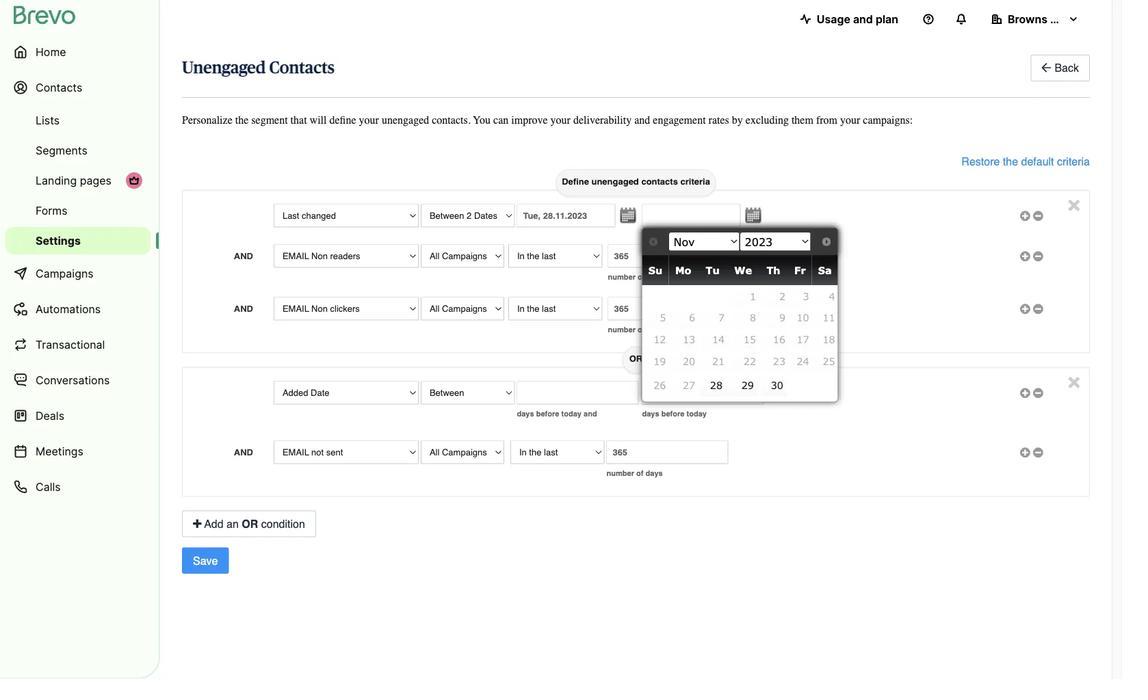 Task type: describe. For each thing, give the bounding box(es) containing it.
settings link
[[5, 227, 151, 255]]

3 your from the left
[[841, 114, 861, 127]]

meetings
[[36, 445, 83, 458]]

plus image
[[193, 519, 202, 530]]

unengaged inside define unengaged contacts criteria ×
[[592, 176, 639, 187]]

and inside button
[[854, 12, 873, 26]]

unengaged
[[182, 59, 266, 76]]

and for unengaged
[[234, 251, 253, 261]]

number for unengaged
[[608, 273, 636, 282]]

will
[[310, 114, 327, 127]]

th
[[767, 264, 781, 276]]

forms
[[36, 204, 67, 217]]

calls link
[[5, 471, 151, 504]]

before for days before today
[[662, 410, 685, 419]]

personalize
[[182, 114, 233, 127]]

2 vertical spatial and
[[584, 410, 597, 419]]

pages
[[80, 174, 112, 187]]

30 link
[[760, 373, 788, 398]]

browns enterprise button
[[981, 5, 1105, 33]]

segment
[[251, 114, 288, 127]]

condition
[[261, 518, 305, 530]]

1 plus circle image from the top
[[1021, 252, 1031, 261]]

campaigns link
[[5, 257, 151, 290]]

settings
[[36, 234, 81, 247]]

calls
[[36, 481, 61, 494]]

back button
[[1031, 55, 1090, 81]]

today for days before today
[[687, 410, 707, 419]]

minus circle image for second plus circle icon from the top
[[1034, 305, 1044, 314]]

0 vertical spatial unengaged
[[382, 114, 429, 127]]

1 vertical spatial of
[[638, 326, 645, 334]]

forms link
[[5, 197, 151, 225]]

from
[[817, 114, 838, 127]]

transactional link
[[5, 329, 151, 361]]

automations link
[[5, 293, 151, 326]]

8
[[750, 312, 756, 324]]

29
[[742, 379, 754, 391]]

... image
[[616, 208, 636, 223]]

restore the default criteria link
[[962, 154, 1090, 169]]

of for unengaged
[[638, 273, 645, 282]]

2
[[780, 290, 786, 302]]

22
[[744, 355, 756, 367]]

unengaged contacts
[[182, 59, 335, 76]]

usage and plan button
[[790, 5, 910, 33]]

restore
[[962, 155, 1000, 168]]

15
[[744, 334, 756, 346]]

improve
[[511, 114, 548, 127]]

by
[[732, 114, 743, 127]]

engagement
[[653, 114, 706, 127]]

criteria for default
[[1058, 155, 1090, 168]]

automations
[[36, 303, 101, 316]]

4 plus circle image from the top
[[1021, 449, 1031, 458]]

7
[[719, 312, 725, 324]]

save button
[[182, 548, 229, 574]]

27
[[683, 379, 696, 391]]

conversations
[[36, 374, 110, 387]]

4
[[829, 290, 836, 302]]

enterprise
[[1051, 12, 1105, 26]]

mo
[[676, 264, 692, 276]]

1 vertical spatial and
[[635, 114, 650, 127]]

2 and from the top
[[234, 303, 253, 314]]

and for ×
[[234, 447, 253, 458]]

1 horizontal spatial contacts
[[269, 59, 335, 76]]

days before today
[[642, 410, 707, 419]]

save
[[193, 555, 218, 567]]

12
[[654, 334, 666, 346]]

sa
[[818, 264, 832, 276]]

back
[[1055, 62, 1079, 74]]

meetings link
[[5, 435, 151, 468]]

segments
[[36, 144, 88, 157]]

define
[[562, 176, 589, 187]]

28 link
[[699, 373, 727, 398]]

17
[[797, 334, 810, 346]]

days for 1st plus circle icon from the top of the page
[[647, 273, 664, 282]]

campaigns
[[36, 267, 94, 280]]

26
[[654, 379, 666, 391]]

campaigns:
[[863, 114, 913, 127]]

segments link
[[5, 137, 151, 164]]

them
[[792, 114, 814, 127]]

24
[[797, 355, 810, 367]]

1
[[750, 290, 756, 302]]

0 horizontal spatial or
[[242, 518, 258, 530]]

28
[[710, 379, 723, 391]]

transactional
[[36, 338, 105, 351]]

or ×
[[630, 354, 1081, 394]]

9
[[780, 312, 786, 324]]

3
[[803, 290, 810, 302]]



Task type: vqa. For each thing, say whether or not it's contained in the screenshot.
the top unengaged
yes



Task type: locate. For each thing, give the bounding box(es) containing it.
su
[[649, 264, 663, 276]]

0 vertical spatial of
[[638, 273, 645, 282]]

minus circle image
[[1034, 212, 1044, 221], [1034, 252, 1044, 261], [1034, 305, 1044, 314], [1034, 389, 1044, 398], [1034, 449, 1044, 458]]

days for first plus circle icon from the bottom
[[646, 470, 663, 478]]

minus circle image for second plus circle icon from the bottom of the page
[[1034, 389, 1044, 398]]

fr
[[795, 264, 806, 276]]

add
[[204, 518, 224, 530]]

criteria for contacts
[[681, 176, 710, 187]]

your right define
[[359, 114, 379, 127]]

2 horizontal spatial your
[[841, 114, 861, 127]]

add an or condition
[[202, 518, 305, 530]]

1 vertical spatial number of days
[[608, 326, 664, 334]]

2 vertical spatial and
[[234, 447, 253, 458]]

0 vertical spatial contacts
[[269, 59, 335, 76]]

can
[[494, 114, 509, 127]]

× button for ×
[[1068, 368, 1081, 394]]

3 and from the top
[[234, 447, 253, 458]]

before
[[536, 410, 560, 419], [662, 410, 685, 419]]

2 your from the left
[[551, 114, 571, 127]]

criteria right default
[[1058, 155, 1090, 168]]

the for personalize
[[235, 114, 249, 127]]

2 plus circle image from the top
[[1021, 305, 1031, 314]]

1 vertical spatial contacts
[[36, 81, 82, 94]]

you
[[473, 114, 491, 127]]

days for second plus circle icon from the top
[[647, 326, 664, 334]]

0 horizontal spatial contacts
[[36, 81, 82, 94]]

0 vertical spatial and
[[234, 251, 253, 261]]

plan
[[876, 12, 899, 26]]

home link
[[5, 36, 151, 68]]

plus circle image
[[1021, 212, 1031, 221]]

your right from
[[841, 114, 861, 127]]

lists
[[36, 114, 60, 127]]

today
[[562, 410, 582, 419], [687, 410, 707, 419]]

5 minus circle image from the top
[[1034, 449, 1044, 458]]

number
[[608, 273, 636, 282], [608, 326, 636, 334], [607, 470, 635, 478]]

landing pages
[[36, 174, 112, 187]]

usage
[[817, 12, 851, 26]]

personalize the segment that will define your unengaged contacts. you can improve your deliverability and engagement rates by excluding them from your campaigns:
[[182, 114, 913, 127]]

contacts link
[[5, 71, 151, 104]]

1 vertical spatial criteria
[[681, 176, 710, 187]]

and
[[854, 12, 873, 26], [635, 114, 650, 127], [584, 410, 597, 419]]

2 before from the left
[[662, 410, 685, 419]]

or
[[630, 354, 643, 364], [242, 518, 258, 530]]

1 minus circle image from the top
[[1034, 212, 1044, 221]]

today for days before today and
[[562, 410, 582, 419]]

plus circle image
[[1021, 252, 1031, 261], [1021, 305, 1031, 314], [1021, 389, 1031, 398], [1021, 449, 1031, 458]]

0 horizontal spatial and
[[584, 410, 597, 419]]

1 vertical spatial × button
[[1068, 368, 1081, 394]]

or inside or ×
[[630, 354, 643, 364]]

1 vertical spatial and
[[234, 303, 253, 314]]

define unengaged contacts criteria ×
[[562, 176, 1081, 216]]

16
[[773, 334, 786, 346]]

we
[[735, 264, 752, 276]]

0 horizontal spatial before
[[536, 410, 560, 419]]

0 horizontal spatial criteria
[[681, 176, 710, 187]]

criteria right contacts
[[681, 176, 710, 187]]

20
[[683, 355, 696, 367]]

1 before from the left
[[536, 410, 560, 419]]

1 × button from the top
[[1068, 191, 1081, 216]]

19
[[654, 355, 666, 367]]

1 vertical spatial unengaged
[[592, 176, 639, 187]]

unengaged left contacts.
[[382, 114, 429, 127]]

25
[[823, 355, 836, 367]]

1 vertical spatial or
[[242, 518, 258, 530]]

browns enterprise
[[1008, 12, 1105, 26]]

usage and plan
[[817, 12, 899, 26]]

None text field
[[642, 204, 741, 227], [608, 245, 730, 268], [642, 382, 764, 405], [642, 204, 741, 227], [608, 245, 730, 268], [642, 382, 764, 405]]

1 horizontal spatial unengaged
[[592, 176, 639, 187]]

the
[[235, 114, 249, 127], [1003, 155, 1019, 168]]

21
[[713, 355, 725, 367]]

the left segment
[[235, 114, 249, 127]]

restore the default criteria
[[962, 155, 1090, 168]]

0 vertical spatial number
[[608, 273, 636, 282]]

0 vertical spatial or
[[630, 354, 643, 364]]

3 minus circle image from the top
[[1034, 305, 1044, 314]]

number of days for ×
[[607, 470, 663, 478]]

× inside define unengaged contacts criteria ×
[[1068, 191, 1081, 216]]

1 horizontal spatial and
[[635, 114, 650, 127]]

of for ×
[[637, 470, 644, 478]]

None text field
[[517, 204, 616, 227], [608, 297, 730, 321], [517, 382, 639, 405], [607, 441, 729, 464], [517, 204, 616, 227], [608, 297, 730, 321], [517, 382, 639, 405], [607, 441, 729, 464]]

0 vertical spatial the
[[235, 114, 249, 127]]

2 vertical spatial of
[[637, 470, 644, 478]]

× button for unengaged
[[1068, 191, 1081, 216]]

left___rvooi image
[[129, 175, 140, 186]]

criteria inside define unengaged contacts criteria ×
[[681, 176, 710, 187]]

that
[[291, 114, 307, 127]]

number of days
[[608, 273, 664, 282], [608, 326, 664, 334], [607, 470, 663, 478]]

the for restore
[[1003, 155, 1019, 168]]

minus circle image for first plus circle icon from the bottom
[[1034, 449, 1044, 458]]

2 today from the left
[[687, 410, 707, 419]]

2 vertical spatial number of days
[[607, 470, 663, 478]]

your
[[359, 114, 379, 127], [551, 114, 571, 127], [841, 114, 861, 127]]

conversations link
[[5, 364, 151, 397]]

× inside or ×
[[1068, 368, 1081, 394]]

days
[[647, 273, 664, 282], [647, 326, 664, 334], [517, 410, 534, 419], [642, 410, 660, 419], [646, 470, 663, 478]]

18
[[823, 334, 836, 346]]

your right improve
[[551, 114, 571, 127]]

contacts.
[[432, 114, 471, 127]]

1 and from the top
[[234, 251, 253, 261]]

23
[[773, 355, 786, 367]]

1 today from the left
[[562, 410, 582, 419]]

rates
[[709, 114, 730, 127]]

0 horizontal spatial today
[[562, 410, 582, 419]]

before for days before today and
[[536, 410, 560, 419]]

1 vertical spatial the
[[1003, 155, 1019, 168]]

10
[[797, 312, 810, 324]]

lists link
[[5, 107, 151, 134]]

2 × button from the top
[[1068, 368, 1081, 394]]

or right an
[[242, 518, 258, 530]]

1 horizontal spatial the
[[1003, 155, 1019, 168]]

1 horizontal spatial before
[[662, 410, 685, 419]]

tu
[[706, 264, 720, 276]]

landing pages link
[[5, 167, 151, 194]]

1 horizontal spatial your
[[551, 114, 571, 127]]

14
[[713, 334, 725, 346]]

... image
[[741, 208, 761, 223]]

days before today and
[[517, 410, 597, 419]]

unengaged up ... icon at the top right of the page
[[592, 176, 639, 187]]

minus circle image for 1st plus circle icon from the top of the page
[[1034, 252, 1044, 261]]

0 horizontal spatial unengaged
[[382, 114, 429, 127]]

home
[[36, 45, 66, 59]]

1 horizontal spatial criteria
[[1058, 155, 1090, 168]]

4 minus circle image from the top
[[1034, 389, 1044, 398]]

contacts up that
[[269, 59, 335, 76]]

3 plus circle image from the top
[[1021, 389, 1031, 398]]

or left 19
[[630, 354, 643, 364]]

0 vertical spatial criteria
[[1058, 155, 1090, 168]]

0 vertical spatial number of days
[[608, 273, 664, 282]]

30
[[771, 379, 784, 391]]

deliverability
[[574, 114, 632, 127]]

2 horizontal spatial and
[[854, 12, 873, 26]]

excluding
[[746, 114, 789, 127]]

5
[[660, 312, 666, 324]]

contacts
[[269, 59, 335, 76], [36, 81, 82, 94]]

1 horizontal spatial today
[[687, 410, 707, 419]]

default
[[1022, 155, 1055, 168]]

minus circle image for plus circle image
[[1034, 212, 1044, 221]]

deals link
[[5, 400, 151, 433]]

and
[[234, 251, 253, 261], [234, 303, 253, 314], [234, 447, 253, 458]]

deals
[[36, 409, 64, 423]]

0 vertical spatial × button
[[1068, 191, 1081, 216]]

browns
[[1008, 12, 1048, 26]]

landing
[[36, 174, 77, 187]]

2 vertical spatial number
[[607, 470, 635, 478]]

0 vertical spatial and
[[854, 12, 873, 26]]

0 vertical spatial ×
[[1068, 191, 1081, 216]]

2 minus circle image from the top
[[1034, 252, 1044, 261]]

1 vertical spatial number
[[608, 326, 636, 334]]

1 horizontal spatial or
[[630, 354, 643, 364]]

unengaged
[[382, 114, 429, 127], [592, 176, 639, 187]]

an
[[227, 518, 239, 530]]

1 vertical spatial ×
[[1068, 368, 1081, 394]]

1 your from the left
[[359, 114, 379, 127]]

1 × from the top
[[1068, 191, 1081, 216]]

2 × from the top
[[1068, 368, 1081, 394]]

contacts up lists at the top left
[[36, 81, 82, 94]]

×
[[1068, 191, 1081, 216], [1068, 368, 1081, 394]]

0 horizontal spatial your
[[359, 114, 379, 127]]

number of days for unengaged
[[608, 273, 664, 282]]

0 horizontal spatial the
[[235, 114, 249, 127]]

number for ×
[[607, 470, 635, 478]]

29 link
[[728, 373, 758, 398]]

the left default
[[1003, 155, 1019, 168]]



